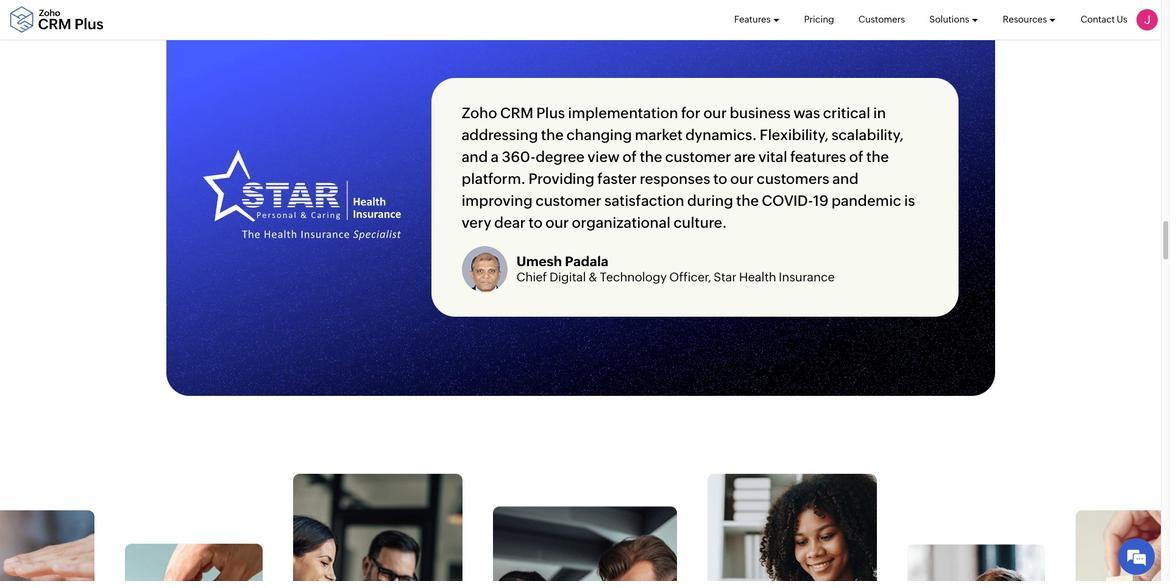 Task type: describe. For each thing, give the bounding box(es) containing it.
vital
[[759, 149, 788, 165]]

resources link
[[1003, 0, 1056, 39]]

degree
[[536, 149, 585, 165]]

critical
[[823, 105, 871, 121]]

was
[[794, 105, 820, 121]]

solutions
[[930, 14, 970, 24]]

responses
[[640, 171, 711, 187]]

0 horizontal spatial and
[[462, 149, 488, 165]]

satisfaction
[[605, 193, 685, 209]]

contact us
[[1081, 14, 1128, 24]]

contact us link
[[1081, 0, 1128, 39]]

features link
[[734, 0, 780, 39]]

a
[[491, 149, 499, 165]]

officer,
[[669, 270, 711, 284]]

us
[[1117, 14, 1128, 24]]

is
[[904, 193, 915, 209]]

features
[[734, 14, 771, 24]]

platform.
[[462, 171, 526, 187]]

zoho crm plus implementation for our business was critical in addressing the changing market dynamics. flexibility, scalability, and a 360-degree view of the customer are vital features of the platform. providing faster responses to our customers and improving customer satisfaction during the covid-19 pandemic is very dear to our organizational culture.
[[462, 105, 915, 231]]

pandemic
[[832, 193, 902, 209]]

providing
[[529, 171, 595, 187]]

padala
[[565, 254, 609, 269]]

dynamics.
[[686, 127, 757, 143]]

0 vertical spatial to
[[713, 171, 727, 187]]

dear
[[494, 215, 526, 231]]

improving
[[462, 193, 533, 209]]

are
[[734, 149, 756, 165]]

digital
[[550, 270, 586, 284]]

solutions link
[[930, 0, 979, 39]]

star
[[714, 270, 737, 284]]

for
[[681, 105, 701, 121]]

during
[[687, 193, 733, 209]]

360-
[[502, 149, 536, 165]]

chief
[[517, 270, 547, 284]]

resources
[[1003, 14, 1047, 24]]

1 vertical spatial customer
[[536, 193, 602, 209]]

very
[[462, 215, 492, 231]]

umesh
[[517, 254, 562, 269]]

view
[[588, 149, 620, 165]]



Task type: vqa. For each thing, say whether or not it's contained in the screenshot.
the platform.
yes



Task type: locate. For each thing, give the bounding box(es) containing it.
faster
[[598, 171, 637, 187]]

0 vertical spatial our
[[704, 105, 727, 121]]

health
[[739, 270, 776, 284]]

our down are
[[730, 171, 754, 187]]

technology
[[600, 270, 667, 284]]

culture.
[[674, 215, 727, 231]]

0 horizontal spatial our
[[546, 215, 569, 231]]

the down plus
[[541, 127, 564, 143]]

customer down providing
[[536, 193, 602, 209]]

0 horizontal spatial to
[[529, 215, 543, 231]]

changing
[[567, 127, 632, 143]]

&
[[589, 270, 598, 284]]

organizational
[[572, 215, 671, 231]]

0 horizontal spatial customer
[[536, 193, 602, 209]]

1 horizontal spatial and
[[832, 171, 859, 187]]

1 horizontal spatial to
[[713, 171, 727, 187]]

market
[[635, 127, 683, 143]]

and up pandemic
[[832, 171, 859, 187]]

scalability,
[[832, 127, 904, 143]]

0 vertical spatial and
[[462, 149, 488, 165]]

the
[[541, 127, 564, 143], [640, 149, 662, 165], [866, 149, 889, 165], [736, 193, 759, 209]]

and
[[462, 149, 488, 165], [832, 171, 859, 187]]

implementation
[[568, 105, 678, 121]]

contact
[[1081, 14, 1115, 24]]

2 vertical spatial our
[[546, 215, 569, 231]]

1 vertical spatial and
[[832, 171, 859, 187]]

the right during
[[736, 193, 759, 209]]

to up during
[[713, 171, 727, 187]]

addressing
[[462, 127, 538, 143]]

19
[[813, 193, 829, 209]]

covid-
[[762, 193, 813, 209]]

umesh padala image
[[462, 246, 507, 293]]

zoho crmplus logo image
[[9, 6, 104, 33]]

crm
[[500, 105, 534, 121]]

business
[[730, 105, 791, 121]]

the down scalability, at the top of the page
[[866, 149, 889, 165]]

customers
[[859, 14, 905, 24]]

1 vertical spatial our
[[730, 171, 754, 187]]

pricing link
[[804, 0, 834, 39]]

1 vertical spatial to
[[529, 215, 543, 231]]

flexibility,
[[760, 127, 829, 143]]

of
[[623, 149, 637, 165], [849, 149, 864, 165]]

our up umesh
[[546, 215, 569, 231]]

and left a
[[462, 149, 488, 165]]

plus
[[536, 105, 565, 121]]

our up dynamics.
[[704, 105, 727, 121]]

in
[[873, 105, 886, 121]]

of up faster
[[623, 149, 637, 165]]

of down scalability, at the top of the page
[[849, 149, 864, 165]]

umesh padala chief digital & technology officer, star health insurance
[[517, 254, 835, 284]]

pricing
[[804, 14, 834, 24]]

our
[[704, 105, 727, 121], [730, 171, 754, 187], [546, 215, 569, 231]]

to right 'dear'
[[529, 215, 543, 231]]

customers
[[757, 171, 830, 187]]

customers link
[[859, 0, 905, 39]]

customer
[[665, 149, 731, 165], [536, 193, 602, 209]]

0 vertical spatial customer
[[665, 149, 731, 165]]

1 horizontal spatial of
[[849, 149, 864, 165]]

insurance
[[779, 270, 835, 284]]

0 horizontal spatial of
[[623, 149, 637, 165]]

2 horizontal spatial our
[[730, 171, 754, 187]]

2 of from the left
[[849, 149, 864, 165]]

1 horizontal spatial our
[[704, 105, 727, 121]]

star health insurance image
[[203, 150, 401, 240]]

the down market
[[640, 149, 662, 165]]

customer down dynamics.
[[665, 149, 731, 165]]

1 horizontal spatial customer
[[665, 149, 731, 165]]

features
[[790, 149, 847, 165]]

to
[[713, 171, 727, 187], [529, 215, 543, 231]]

zoho
[[462, 105, 497, 121]]

1 of from the left
[[623, 149, 637, 165]]

james peterson image
[[1137, 9, 1158, 30]]



